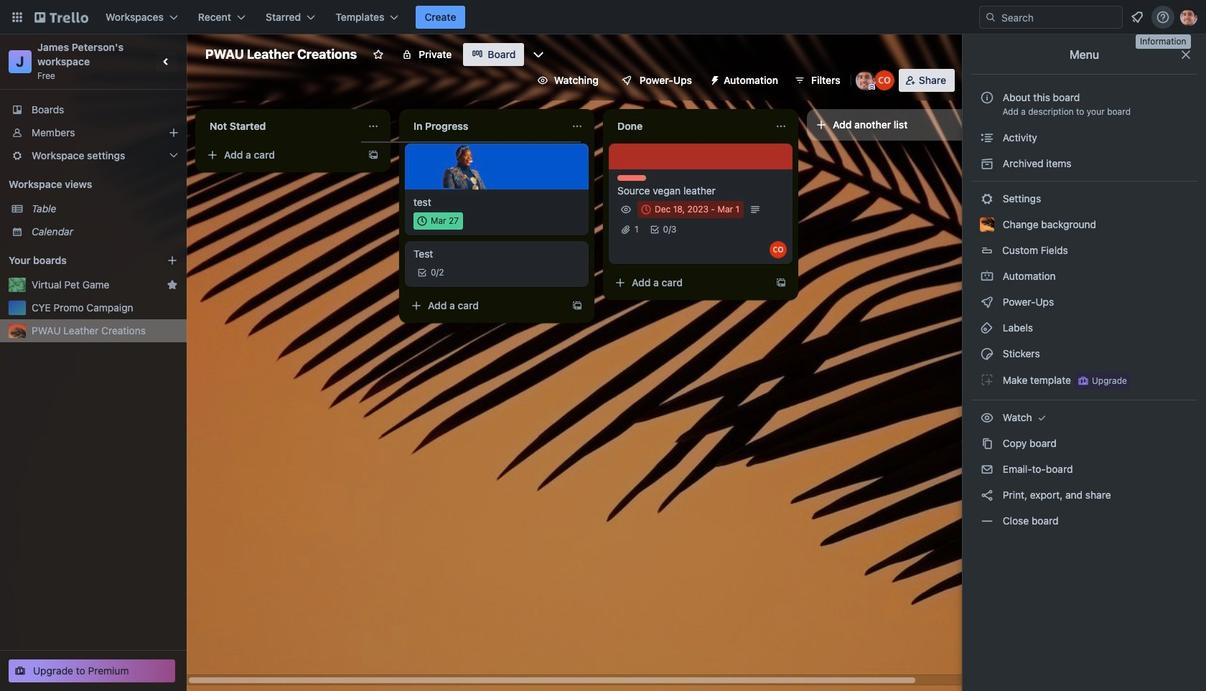 Task type: locate. For each thing, give the bounding box(es) containing it.
james peterson (jamespeterson93) image
[[1180, 9, 1198, 26]]

color: bold red, title: "sourcing" element
[[617, 175, 646, 181]]

christina overa (christinaovera) image
[[874, 70, 894, 90], [770, 241, 787, 258]]

workspace navigation collapse icon image
[[157, 52, 177, 72]]

add board image
[[167, 255, 178, 266]]

Board name text field
[[198, 43, 364, 66]]

james peterson (jamespeterson93) image
[[856, 70, 876, 90]]

create from template… image
[[775, 277, 787, 289]]

0 vertical spatial create from template… image
[[368, 149, 379, 161]]

0 horizontal spatial create from template… image
[[368, 149, 379, 161]]

1 horizontal spatial christina overa (christinaovera) image
[[874, 70, 894, 90]]

None text field
[[609, 115, 770, 138]]

create from template… image
[[368, 149, 379, 161], [572, 300, 583, 312]]

1 vertical spatial christina overa (christinaovera) image
[[770, 241, 787, 258]]

https://media2.giphy.com/media/vhqa3tryiebmkd5qih/100w.gif?cid=ad960664tuux3ictzc2l4kkstlpkpgfee3kg7e05hcw8694d&ep=v1_stickers_search&rid=100w.gif&ct=s image
[[442, 142, 491, 191]]

starred icon image
[[167, 279, 178, 291]]

None text field
[[201, 115, 362, 138], [405, 115, 566, 138], [201, 115, 362, 138], [405, 115, 566, 138]]

1 horizontal spatial create from template… image
[[572, 300, 583, 312]]

primary element
[[0, 0, 1206, 34]]

sm image
[[704, 69, 724, 89], [980, 131, 994, 145], [980, 157, 994, 171], [980, 192, 994, 206], [980, 321, 994, 335], [980, 373, 994, 387], [1035, 411, 1049, 425], [980, 437, 994, 451], [980, 488, 994, 503]]

6 sm image from the top
[[980, 514, 994, 528]]

3 sm image from the top
[[980, 347, 994, 361]]

tooltip
[[1136, 34, 1191, 49]]

0 horizontal spatial christina overa (christinaovera) image
[[770, 241, 787, 258]]

None checkbox
[[638, 201, 744, 218], [414, 213, 463, 230], [638, 201, 744, 218], [414, 213, 463, 230]]

sm image
[[980, 269, 994, 284], [980, 295, 994, 309], [980, 347, 994, 361], [980, 411, 994, 425], [980, 462, 994, 477], [980, 514, 994, 528]]



Task type: describe. For each thing, give the bounding box(es) containing it.
5 sm image from the top
[[980, 462, 994, 477]]

star or unstar board image
[[373, 49, 384, 60]]

Search field
[[997, 7, 1122, 27]]

0 vertical spatial christina overa (christinaovera) image
[[874, 70, 894, 90]]

open information menu image
[[1156, 10, 1170, 24]]

your boards with 3 items element
[[9, 252, 145, 269]]

4 sm image from the top
[[980, 411, 994, 425]]

customize views image
[[532, 47, 546, 62]]

2 sm image from the top
[[980, 295, 994, 309]]

1 sm image from the top
[[980, 269, 994, 284]]

1 vertical spatial create from template… image
[[572, 300, 583, 312]]

this member is an admin of this board. image
[[869, 84, 875, 90]]

0 notifications image
[[1129, 9, 1146, 26]]

back to home image
[[34, 6, 88, 29]]

search image
[[985, 11, 997, 23]]



Task type: vqa. For each thing, say whether or not it's contained in the screenshot.
Back to home Image
yes



